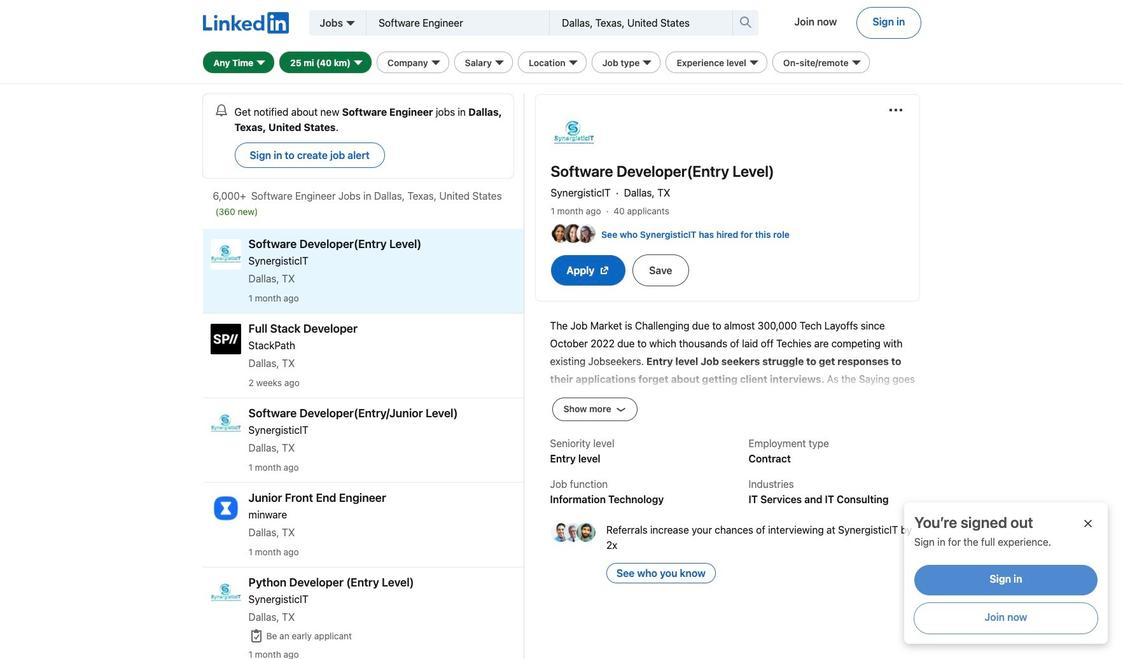 Task type: locate. For each thing, give the bounding box(es) containing it.
main content
[[203, 94, 524, 660]]

1 vertical spatial svg image
[[249, 629, 264, 644]]

Search job titles or companies search field
[[377, 16, 529, 30]]

svg image
[[600, 265, 610, 276], [249, 629, 264, 644]]

Location search field
[[560, 16, 713, 30]]

primary element
[[203, 0, 921, 48]]

none search field inside primary element
[[367, 10, 759, 36]]

0 horizontal spatial svg image
[[249, 629, 264, 644]]

synergisticit image
[[551, 110, 597, 156]]

dialog
[[905, 503, 1109, 644]]

None search field
[[367, 10, 759, 36]]

1 horizontal spatial svg image
[[600, 265, 610, 276]]



Task type: describe. For each thing, give the bounding box(es) containing it.
0 vertical spatial svg image
[[600, 265, 610, 276]]



Task type: vqa. For each thing, say whether or not it's contained in the screenshot.
main content
yes



